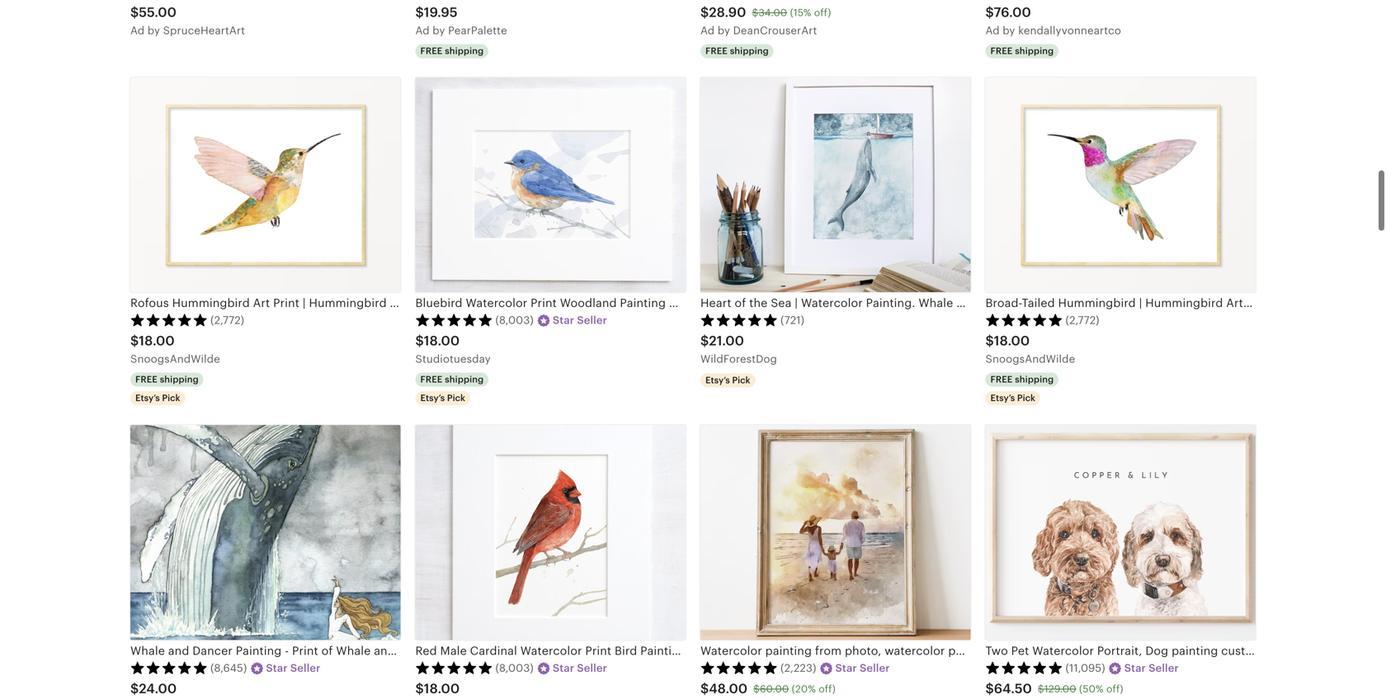 Task type: locate. For each thing, give the bounding box(es) containing it.
birdwatcher up 48.00
[[690, 644, 758, 657]]

two pet watercolor portrait, dog painting custom from photo, pet portrait print , dog portrait custom painting, 2 pet portrait custom image
[[986, 425, 1256, 640]]

34.00
[[759, 7, 788, 18]]

bluebird
[[416, 296, 463, 309]]

star seller
[[553, 314, 608, 327], [266, 662, 321, 675], [553, 662, 608, 675], [836, 662, 890, 675], [1125, 662, 1180, 675]]

off)
[[815, 7, 832, 18], [819, 684, 836, 695], [1107, 684, 1124, 695]]

2 a from the left
[[416, 24, 423, 37]]

2 b from the left
[[433, 24, 440, 37]]

0 vertical spatial print
[[531, 296, 557, 309]]

bird
[[669, 296, 692, 309], [615, 644, 638, 657]]

star seller for $ 24.00
[[266, 662, 321, 675]]

18.00 for broad-tailed hummingbird | hummingbird art print. hummingbirds of north america. birds of california wall art. hummingbird painting. image
[[995, 333, 1030, 348]]

0 vertical spatial painting
[[620, 296, 666, 309]]

3 free shipping from the left
[[991, 46, 1054, 56]]

3 d from the left
[[708, 24, 715, 37]]

$ 28.90 $ 34.00 (15% off) a d b y deancrouserart
[[701, 5, 832, 37]]

(50%
[[1080, 684, 1104, 695]]

$ 18.00 snoogsandwilde
[[130, 333, 220, 365], [986, 333, 1076, 365]]

0 horizontal spatial free shipping
[[421, 46, 484, 56]]

0 horizontal spatial birdwatcher
[[690, 644, 758, 657]]

4 y from the left
[[1010, 24, 1016, 37]]

2 (8,003) from the top
[[496, 662, 534, 675]]

1 horizontal spatial gift
[[858, 296, 879, 309]]

1 free shipping from the left
[[421, 46, 484, 56]]

0 horizontal spatial (2,772)
[[211, 314, 244, 327]]

1 vertical spatial bird
[[615, 644, 638, 657]]

a inside $ 55.00 a d b y spruceheartart
[[130, 24, 138, 37]]

a
[[130, 24, 138, 37], [416, 24, 423, 37], [701, 24, 708, 37], [986, 24, 994, 37]]

0 horizontal spatial print
[[531, 296, 557, 309]]

seller for $ 48.00 $ 60.00 (20% off)
[[860, 662, 890, 675]]

d down the 19.95
[[423, 24, 430, 37]]

kendallyvonneartco
[[1019, 24, 1122, 37]]

$ inside $ 21.00 wildforestdog
[[701, 333, 709, 348]]

seller right the (11,095)
[[1149, 662, 1180, 675]]

3 free shipping etsy's pick from the left
[[991, 375, 1054, 403]]

spruceheartart
[[163, 24, 245, 37]]

star down red male cardinal watercolor print bird painting birdwatcher gift birder art
[[553, 662, 575, 675]]

print
[[531, 296, 557, 309], [586, 644, 612, 657]]

free shipping down 76.00
[[991, 46, 1054, 56]]

star for $ 48.00 $ 60.00 (20% off)
[[836, 662, 857, 675]]

5 out of 5 stars image
[[130, 313, 208, 326], [416, 313, 493, 326], [701, 313, 778, 326], [986, 313, 1064, 326], [130, 661, 208, 674], [416, 661, 493, 674], [701, 661, 778, 674], [986, 661, 1064, 674]]

b inside $ 19.95 a d b y pearpalette
[[433, 24, 440, 37]]

watercolor
[[466, 296, 528, 309], [521, 644, 582, 657]]

$ inside $ 55.00 a d b y spruceheartart
[[130, 5, 139, 20]]

0 vertical spatial (8,003)
[[496, 314, 534, 327]]

a left pearpalette
[[416, 24, 423, 37]]

$ 19.95 a d b y pearpalette
[[416, 5, 507, 37]]

2 snoogsandwilde from the left
[[986, 353, 1076, 365]]

3 b from the left
[[718, 24, 725, 37]]

1 (8,003) from the top
[[496, 314, 534, 327]]

b inside '$ 76.00 a d b y kendallyvonneartco'
[[1003, 24, 1010, 37]]

3 a from the left
[[701, 24, 708, 37]]

2 horizontal spatial free shipping
[[991, 46, 1054, 56]]

3 y from the left
[[725, 24, 731, 37]]

b down the 19.95
[[433, 24, 440, 37]]

star seller for $ 48.00 $ 60.00 (20% off)
[[836, 662, 890, 675]]

wildforestdog
[[701, 353, 778, 365]]

star seller down art
[[836, 662, 890, 675]]

off) right (50% at right
[[1107, 684, 1124, 695]]

1 horizontal spatial free shipping
[[706, 46, 769, 56]]

(20%
[[792, 684, 816, 695]]

y inside '$ 76.00 a d b y kendallyvonneartco'
[[1010, 24, 1016, 37]]

y down the 19.95
[[439, 24, 445, 37]]

seller for $ 24.00
[[290, 662, 321, 675]]

birdwatcher up the "(721)"
[[787, 296, 855, 309]]

1 a from the left
[[130, 24, 138, 37]]

seller for $ 18.00
[[577, 662, 608, 675]]

off) inside $ 28.90 $ 34.00 (15% off) a d b y deancrouserart
[[815, 7, 832, 18]]

seller right (8,645)
[[290, 662, 321, 675]]

0 horizontal spatial free shipping etsy's pick
[[135, 375, 199, 403]]

woodland
[[560, 296, 617, 309]]

0 vertical spatial gift
[[858, 296, 879, 309]]

18.00
[[139, 333, 175, 348], [424, 333, 460, 348], [995, 333, 1030, 348], [424, 681, 460, 696]]

21.00
[[709, 333, 745, 348]]

birder
[[785, 644, 819, 657]]

gift left birder
[[761, 644, 782, 657]]

18.00 for "bluebird watercolor print woodland painting bird decor backyard birdwatcher gift 5x7" image
[[424, 333, 460, 348]]

2 (2,772) from the left
[[1066, 314, 1100, 327]]

y for 55.00
[[154, 24, 160, 37]]

birdwatcher
[[787, 296, 855, 309], [690, 644, 758, 657]]

a left deancrouserart
[[701, 24, 708, 37]]

b down 76.00
[[1003, 24, 1010, 37]]

1 horizontal spatial print
[[586, 644, 612, 657]]

0 vertical spatial bird
[[669, 296, 692, 309]]

star seller for $ 64.50 $ 129.00 (50% off)
[[1125, 662, 1180, 675]]

free
[[421, 46, 443, 56], [706, 46, 728, 56], [991, 46, 1013, 56], [135, 375, 158, 385], [421, 375, 443, 385], [991, 375, 1013, 385]]

free shipping etsy's pick for "bluebird watercolor print woodland painting bird decor backyard birdwatcher gift 5x7" image
[[421, 375, 484, 403]]

d inside $ 55.00 a d b y spruceheartart
[[138, 24, 145, 37]]

y
[[154, 24, 160, 37], [439, 24, 445, 37], [725, 24, 731, 37], [1010, 24, 1016, 37]]

etsy's pick
[[706, 375, 751, 386]]

2 free shipping from the left
[[706, 46, 769, 56]]

$ 64.50 $ 129.00 (50% off)
[[986, 681, 1124, 696]]

d down 55.00
[[138, 24, 145, 37]]

star seller right the (11,095)
[[1125, 662, 1180, 675]]

b inside $ 55.00 a d b y spruceheartart
[[148, 24, 155, 37]]

pick
[[733, 375, 751, 386], [162, 393, 180, 403], [447, 393, 466, 403], [1018, 393, 1036, 403]]

star seller down woodland
[[553, 314, 608, 327]]

free shipping etsy's pick
[[135, 375, 199, 403], [421, 375, 484, 403], [991, 375, 1054, 403]]

$ 24.00
[[130, 681, 177, 696]]

art
[[822, 644, 839, 657]]

seller down red male cardinal watercolor print bird painting birdwatcher gift birder art
[[577, 662, 608, 675]]

(8,003)
[[496, 314, 534, 327], [496, 662, 534, 675]]

painting
[[620, 296, 666, 309], [641, 644, 687, 657]]

4 a from the left
[[986, 24, 994, 37]]

y down 76.00
[[1010, 24, 1016, 37]]

broad-tailed hummingbird | hummingbird art print. hummingbirds of north america. birds of california wall art. hummingbird painting. image
[[986, 77, 1256, 292]]

y inside $ 55.00 a d b y spruceheartart
[[154, 24, 160, 37]]

(2,223)
[[781, 662, 817, 675]]

d down 76.00
[[993, 24, 1000, 37]]

d inside '$ 76.00 a d b y kendallyvonneartco'
[[993, 24, 1000, 37]]

free shipping
[[421, 46, 484, 56], [706, 46, 769, 56], [991, 46, 1054, 56]]

(2,772) for broad-tailed hummingbird | hummingbird art print. hummingbirds of north america. birds of california wall art. hummingbird painting. image
[[1066, 314, 1100, 327]]

gift
[[858, 296, 879, 309], [761, 644, 782, 657]]

y down the 28.90
[[725, 24, 731, 37]]

etsy's for "bluebird watercolor print woodland painting bird decor backyard birdwatcher gift 5x7" image
[[421, 393, 445, 403]]

(2,772)
[[211, 314, 244, 327], [1066, 314, 1100, 327]]

$ inside $ 64.50 $ 129.00 (50% off)
[[1038, 684, 1045, 695]]

0 vertical spatial watercolor
[[466, 296, 528, 309]]

0 horizontal spatial $ 18.00 snoogsandwilde
[[130, 333, 220, 365]]

off) right the (20% on the bottom
[[819, 684, 836, 695]]

a left kendallyvonneartco
[[986, 24, 994, 37]]

18.00 inside $ 18.00 studiotuesday
[[424, 333, 460, 348]]

off) right (15%
[[815, 7, 832, 18]]

2 free shipping etsy's pick from the left
[[421, 375, 484, 403]]

snoogsandwilde for broad-tailed hummingbird | hummingbird art print. hummingbirds of north america. birds of california wall art. hummingbird painting. image
[[986, 353, 1076, 365]]

1 (2,772) from the left
[[211, 314, 244, 327]]

$ inside $ 48.00 $ 60.00 (20% off)
[[754, 684, 760, 695]]

d down the 28.90
[[708, 24, 715, 37]]

a inside $ 19.95 a d b y pearpalette
[[416, 24, 423, 37]]

1 horizontal spatial snoogsandwilde
[[986, 353, 1076, 365]]

pick for broad-tailed hummingbird | hummingbird art print. hummingbirds of north america. birds of california wall art. hummingbird painting. image
[[1018, 393, 1036, 403]]

1 snoogsandwilde from the left
[[130, 353, 220, 365]]

(8,003) for cardinal
[[496, 662, 534, 675]]

y for 76.00
[[1010, 24, 1016, 37]]

2 horizontal spatial free shipping etsy's pick
[[991, 375, 1054, 403]]

a for 55.00
[[130, 24, 138, 37]]

d inside $ 19.95 a d b y pearpalette
[[423, 24, 430, 37]]

b down the 28.90
[[718, 24, 725, 37]]

free shipping etsy's pick for broad-tailed hummingbird | hummingbird art print. hummingbirds of north america. birds of california wall art. hummingbird painting. image
[[991, 375, 1054, 403]]

18.00 for rofous hummingbird art print | hummingbird wall decor | hummingbirds of north america | birds of the northern pacific | hummingbird painting image
[[139, 333, 175, 348]]

1 $ 18.00 snoogsandwilde from the left
[[130, 333, 220, 365]]

1 horizontal spatial (2,772)
[[1066, 314, 1100, 327]]

1 horizontal spatial free shipping etsy's pick
[[421, 375, 484, 403]]

a inside '$ 76.00 a d b y kendallyvonneartco'
[[986, 24, 994, 37]]

b
[[148, 24, 155, 37], [433, 24, 440, 37], [718, 24, 725, 37], [1003, 24, 1010, 37]]

$ 18.00 studiotuesday
[[416, 333, 491, 365]]

2 $ 18.00 snoogsandwilde from the left
[[986, 333, 1076, 365]]

(8,003) for print
[[496, 314, 534, 327]]

seller
[[577, 314, 608, 327], [290, 662, 321, 675], [577, 662, 608, 675], [860, 662, 890, 675], [1149, 662, 1180, 675]]

4 b from the left
[[1003, 24, 1010, 37]]

1 b from the left
[[148, 24, 155, 37]]

1 horizontal spatial bird
[[669, 296, 692, 309]]

0 horizontal spatial bird
[[615, 644, 638, 657]]

4 d from the left
[[993, 24, 1000, 37]]

seller right (2,223) on the right bottom of page
[[860, 662, 890, 675]]

$
[[130, 5, 139, 20], [416, 5, 424, 20], [701, 5, 709, 20], [986, 5, 994, 20], [752, 7, 759, 18], [130, 333, 139, 348], [416, 333, 424, 348], [701, 333, 709, 348], [986, 333, 995, 348], [130, 681, 139, 696], [416, 681, 424, 696], [701, 681, 709, 696], [986, 681, 995, 696], [754, 684, 760, 695], [1038, 684, 1045, 695]]

etsy's
[[706, 375, 730, 386], [135, 393, 160, 403], [421, 393, 445, 403], [991, 393, 1016, 403]]

bird for print
[[615, 644, 638, 657]]

1 d from the left
[[138, 24, 145, 37]]

y down 55.00
[[154, 24, 160, 37]]

shipping
[[445, 46, 484, 56], [730, 46, 769, 56], [1016, 46, 1054, 56], [160, 375, 199, 385], [445, 375, 484, 385], [1016, 375, 1054, 385]]

off) inside $ 64.50 $ 129.00 (50% off)
[[1107, 684, 1124, 695]]

1 y from the left
[[154, 24, 160, 37]]

free shipping down the 28.90
[[706, 46, 769, 56]]

star down art
[[836, 662, 857, 675]]

star right (8,645)
[[266, 662, 288, 675]]

red
[[416, 644, 437, 657]]

snoogsandwilde
[[130, 353, 220, 365], [986, 353, 1076, 365]]

1 vertical spatial print
[[586, 644, 612, 657]]

1 free shipping etsy's pick from the left
[[135, 375, 199, 403]]

d inside $ 28.90 $ 34.00 (15% off) a d b y deancrouserart
[[708, 24, 715, 37]]

0 horizontal spatial snoogsandwilde
[[130, 353, 220, 365]]

star seller right (8,645)
[[266, 662, 321, 675]]

d
[[138, 24, 145, 37], [423, 24, 430, 37], [708, 24, 715, 37], [993, 24, 1000, 37]]

star
[[553, 314, 575, 327], [266, 662, 288, 675], [553, 662, 575, 675], [836, 662, 857, 675], [1125, 662, 1147, 675]]

5x7
[[882, 296, 902, 309]]

1 vertical spatial (8,003)
[[496, 662, 534, 675]]

male
[[440, 644, 467, 657]]

free shipping down $ 19.95 a d b y pearpalette
[[421, 46, 484, 56]]

b for 19.95
[[433, 24, 440, 37]]

1 vertical spatial gift
[[761, 644, 782, 657]]

bluebird watercolor print woodland painting bird decor backyard birdwatcher gift 5x7
[[416, 296, 902, 309]]

star seller down red male cardinal watercolor print bird painting birdwatcher gift birder art
[[553, 662, 608, 675]]

free shipping for 28.90
[[706, 46, 769, 56]]

gift left 5x7
[[858, 296, 879, 309]]

d for 76.00
[[993, 24, 1000, 37]]

off) inside $ 48.00 $ 60.00 (20% off)
[[819, 684, 836, 695]]

etsy's for broad-tailed hummingbird | hummingbird art print. hummingbirds of north america. birds of california wall art. hummingbird painting. image
[[991, 393, 1016, 403]]

55.00
[[139, 5, 177, 20]]

star right the (11,095)
[[1125, 662, 1147, 675]]

a left spruceheartart
[[130, 24, 138, 37]]

watercolor right cardinal
[[521, 644, 582, 657]]

y inside $ 19.95 a d b y pearpalette
[[439, 24, 445, 37]]

2 d from the left
[[423, 24, 430, 37]]

1 horizontal spatial $ 18.00 snoogsandwilde
[[986, 333, 1076, 365]]

b down 55.00
[[148, 24, 155, 37]]

0 horizontal spatial gift
[[761, 644, 782, 657]]

watercolor right bluebird
[[466, 296, 528, 309]]

0 vertical spatial birdwatcher
[[787, 296, 855, 309]]

2 y from the left
[[439, 24, 445, 37]]



Task type: vqa. For each thing, say whether or not it's contained in the screenshot.
bird corresponding to Print
yes



Task type: describe. For each thing, give the bounding box(es) containing it.
free shipping for 19.95
[[421, 46, 484, 56]]

y for 19.95
[[439, 24, 445, 37]]

48.00
[[709, 681, 748, 696]]

off) for 48.00
[[819, 684, 836, 695]]

seller down woodland
[[577, 314, 608, 327]]

b inside $ 28.90 $ 34.00 (15% off) a d b y deancrouserart
[[718, 24, 725, 37]]

1 vertical spatial watercolor
[[521, 644, 582, 657]]

$ inside '$ 76.00 a d b y kendallyvonneartco'
[[986, 5, 994, 20]]

pearpalette
[[448, 24, 507, 37]]

heart of the sea | watercolor painting. whale and girl.  whale art print. whale painting. whale art. beach decor. sealife. nautical art. image
[[701, 77, 971, 292]]

76.00
[[994, 5, 1032, 20]]

28.90
[[709, 5, 747, 20]]

rofous hummingbird art print | hummingbird wall decor | hummingbirds of north america | birds of the northern pacific | hummingbird painting image
[[130, 77, 401, 292]]

d for 55.00
[[138, 24, 145, 37]]

$ 18.00
[[416, 681, 460, 696]]

free shipping etsy's pick for rofous hummingbird art print | hummingbird wall decor | hummingbirds of north america | birds of the northern pacific | hummingbird painting image
[[135, 375, 199, 403]]

19.95
[[424, 5, 458, 20]]

star for $ 24.00
[[266, 662, 288, 675]]

24.00
[[139, 681, 177, 696]]

backyard
[[732, 296, 784, 309]]

bluebird watercolor print woodland painting bird decor backyard birdwatcher gift 5x7 image
[[416, 77, 686, 292]]

(8,645)
[[211, 662, 247, 675]]

(2,772) for rofous hummingbird art print | hummingbird wall decor | hummingbirds of north america | birds of the northern pacific | hummingbird painting image
[[211, 314, 244, 327]]

129.00
[[1045, 684, 1077, 695]]

whale and dancer painting - print of whale and girl, whale painting, whale art, whale print, nursery art, humpback whale, beach art image
[[130, 425, 401, 640]]

a for 19.95
[[416, 24, 423, 37]]

(11,095)
[[1066, 662, 1106, 675]]

seller for $ 64.50 $ 129.00 (50% off)
[[1149, 662, 1180, 675]]

$ 76.00 a d b y kendallyvonneartco
[[986, 5, 1122, 37]]

$ inside $ 18.00 studiotuesday
[[416, 333, 424, 348]]

star seller for $ 18.00
[[553, 662, 608, 675]]

d for 19.95
[[423, 24, 430, 37]]

a for 76.00
[[986, 24, 994, 37]]

off) for 64.50
[[1107, 684, 1124, 695]]

red male cardinal watercolor print bird painting birdwatcher gift birder art image
[[416, 425, 686, 640]]

$ 48.00 $ 60.00 (20% off)
[[701, 681, 836, 696]]

star for $ 18.00
[[553, 662, 575, 675]]

decor
[[695, 296, 729, 309]]

(721)
[[781, 314, 805, 327]]

a inside $ 28.90 $ 34.00 (15% off) a d b y deancrouserart
[[701, 24, 708, 37]]

1 horizontal spatial birdwatcher
[[787, 296, 855, 309]]

deancrouserart
[[734, 24, 818, 37]]

b for 76.00
[[1003, 24, 1010, 37]]

snoogsandwilde for rofous hummingbird art print | hummingbird wall decor | hummingbirds of north america | birds of the northern pacific | hummingbird painting image
[[130, 353, 220, 365]]

$ 18.00 snoogsandwilde for rofous hummingbird art print | hummingbird wall decor | hummingbirds of north america | birds of the northern pacific | hummingbird painting image
[[130, 333, 220, 365]]

bird for painting
[[669, 296, 692, 309]]

pick for rofous hummingbird art print | hummingbird wall decor | hummingbirds of north america | birds of the northern pacific | hummingbird painting image
[[162, 393, 180, 403]]

64.50
[[995, 681, 1033, 696]]

1 vertical spatial painting
[[641, 644, 687, 657]]

$ 18.00 snoogsandwilde for broad-tailed hummingbird | hummingbird art print. hummingbirds of north america. birds of california wall art. hummingbird painting. image
[[986, 333, 1076, 365]]

watercolor painting from photo, watercolor painting custom, painting from photo, watercolor painting, watercolor prints, canvas wall art image
[[701, 425, 971, 640]]

studiotuesday
[[416, 353, 491, 365]]

b for 55.00
[[148, 24, 155, 37]]

$ 55.00 a d b y spruceheartart
[[130, 5, 245, 37]]

pick for "bluebird watercolor print woodland painting bird decor backyard birdwatcher gift 5x7" image
[[447, 393, 466, 403]]

star for $ 64.50 $ 129.00 (50% off)
[[1125, 662, 1147, 675]]

(15%
[[790, 7, 812, 18]]

star down woodland
[[553, 314, 575, 327]]

1 vertical spatial birdwatcher
[[690, 644, 758, 657]]

cardinal
[[470, 644, 518, 657]]

red male cardinal watercolor print bird painting birdwatcher gift birder art
[[416, 644, 839, 657]]

y inside $ 28.90 $ 34.00 (15% off) a d b y deancrouserart
[[725, 24, 731, 37]]

etsy's for rofous hummingbird art print | hummingbird wall decor | hummingbirds of north america | birds of the northern pacific | hummingbird painting image
[[135, 393, 160, 403]]

free shipping for 76.00
[[991, 46, 1054, 56]]

60.00
[[760, 684, 789, 695]]

$ 21.00 wildforestdog
[[701, 333, 778, 365]]

$ inside $ 19.95 a d b y pearpalette
[[416, 5, 424, 20]]



